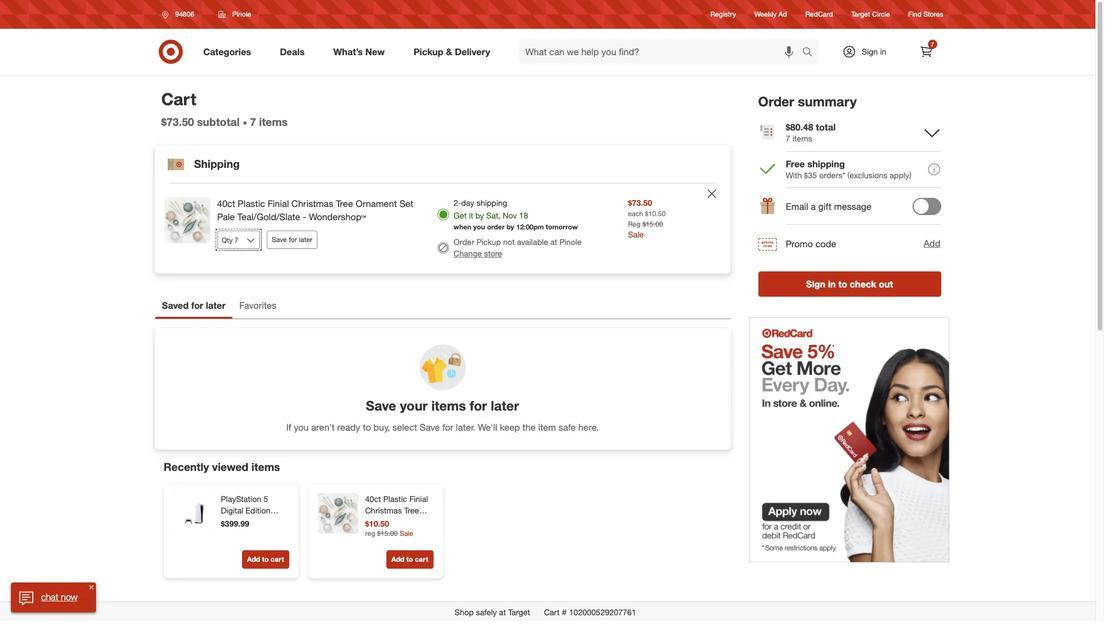 Task type: describe. For each thing, give the bounding box(es) containing it.
available
[[517, 237, 548, 247]]

$399.99 add to cart
[[221, 519, 284, 564]]

for up 'we'll'
[[470, 397, 487, 414]]

a
[[811, 201, 816, 212]]

promo code
[[786, 238, 837, 250]]

each
[[628, 210, 643, 218]]

circle
[[873, 10, 890, 19]]

now
[[61, 592, 77, 603]]

save your items for later
[[366, 397, 519, 414]]

7 link
[[914, 39, 939, 64]]

12:00pm
[[516, 223, 544, 231]]

✕ button
[[87, 583, 96, 592]]

ready
[[337, 421, 360, 433]]

2-
[[454, 198, 461, 208]]

to inside the $399.99 add to cart
[[262, 555, 269, 564]]

add to cart button for 40ct plastic finial christmas tree ornament set - wondershop™
[[386, 551, 434, 569]]

teal/gold/slate
[[238, 211, 300, 223]]

orders*
[[820, 170, 846, 180]]

free
[[786, 158, 805, 170]]

playstation 5 digital edition console
[[221, 494, 270, 527]]

$10.50 reg $15.00 sale
[[365, 519, 413, 538]]

playstation
[[221, 494, 261, 504]]

sale inside the $10.50 reg $15.00 sale
[[400, 529, 413, 538]]

- inside 40ct plastic finial christmas tree ornament set pale teal/gold/slate - wondershop™
[[303, 211, 307, 223]]

later.
[[456, 421, 476, 433]]

$399.99
[[221, 519, 249, 529]]

$73.50 each $10.50 reg $15.00 sale
[[628, 198, 666, 239]]

0 vertical spatial target
[[852, 10, 871, 19]]

not available radio
[[438, 242, 449, 254]]

chat now
[[41, 592, 77, 603]]

wondershop™ inside 40ct plastic finial christmas tree ornament set pale teal/gold/slate - wondershop™
[[309, 211, 366, 223]]

pickup & delivery link
[[404, 39, 505, 64]]

for inside button
[[289, 235, 297, 244]]

weekly
[[755, 10, 777, 19]]

items up if you aren't ready to buy, select save for later. we'll keep the item safe here.
[[432, 397, 466, 414]]

&
[[446, 46, 452, 57]]

find stores link
[[909, 9, 944, 19]]

recently
[[164, 460, 209, 474]]

shop
[[455, 608, 474, 618]]

recently viewed items
[[164, 460, 280, 474]]

store
[[484, 249, 502, 259]]

target redcard save 5% get more every day. in store & online. apply now for a credit or debit redcard. *some restrictions apply. image
[[749, 317, 950, 563]]

save for save for later
[[272, 235, 287, 244]]

40ct for 40ct plastic finial christmas tree ornament set pale teal/gold/slate - wondershop™
[[217, 198, 235, 210]]

$15.00 inside the $10.50 reg $15.00 sale
[[377, 529, 398, 538]]

stores
[[924, 10, 944, 19]]

free shipping with $35 orders* (exclusions apply)
[[786, 158, 912, 180]]

$15.00 inside $73.50 each $10.50 reg $15.00 sale
[[643, 219, 663, 228]]

add button
[[923, 237, 942, 251]]

✕
[[89, 584, 93, 591]]

search
[[797, 47, 825, 58]]

here.
[[579, 421, 599, 433]]

apply)
[[890, 170, 912, 180]]

order for order pickup not available at pinole change store
[[454, 237, 475, 247]]

40ct plastic finial christmas tree ornament set pale teal/gold/slate - wondershop&#8482; image
[[164, 198, 210, 244]]

playstation 5 digital edition console link
[[221, 494, 287, 527]]

order pickup not available at pinole change store
[[454, 237, 582, 259]]

7 inside $80.48 total 7 items
[[786, 133, 791, 143]]

set for 40ct plastic finial christmas tree ornament set pale teal/gold/slate - wondershop™
[[400, 198, 414, 210]]

$10.50 inside the $10.50 reg $15.00 sale
[[365, 519, 389, 529]]

items right the subtotal
[[259, 115, 288, 128]]

favorites
[[239, 300, 277, 311]]

items inside $80.48 total 7 items
[[793, 133, 813, 143]]

- inside 40ct plastic finial christmas tree ornament set - wondershop™
[[418, 517, 421, 527]]

save for later
[[272, 235, 313, 244]]

sign for sign in
[[862, 47, 878, 56]]

chat
[[41, 592, 58, 603]]

you inside 2-day shipping get it by sat, nov 18 when you order by 12:00pm tomorrow
[[474, 223, 485, 231]]

registry link
[[711, 9, 736, 19]]

in for sign in
[[881, 47, 887, 56]]

set for 40ct plastic finial christmas tree ornament set - wondershop™
[[403, 517, 416, 527]]

console
[[221, 517, 250, 527]]

What can we help you find? suggestions appear below search field
[[519, 39, 805, 64]]

total
[[816, 121, 836, 133]]

shipping
[[194, 157, 240, 170]]

0 vertical spatial by
[[476, 211, 484, 221]]

new
[[366, 46, 385, 57]]

7 for 7 items
[[250, 115, 256, 128]]

saved
[[162, 300, 189, 311]]

christmas for teal/gold/slate
[[292, 198, 334, 210]]

with
[[786, 170, 802, 180]]

0 horizontal spatial you
[[294, 421, 309, 433]]

tomorrow
[[546, 223, 578, 231]]

cart # 102000529207761
[[544, 608, 637, 618]]

ornament for 40ct plastic finial christmas tree ornament set - wondershop™
[[365, 517, 401, 527]]

2-day shipping get it by sat, nov 18 when you order by 12:00pm tomorrow
[[454, 198, 578, 231]]

$73.50 subtotal
[[161, 115, 240, 128]]

2 vertical spatial save
[[420, 421, 440, 433]]

add for add
[[924, 238, 941, 249]]

reg
[[628, 219, 641, 228]]

$73.50 for subtotal
[[161, 115, 194, 128]]

40ct for 40ct plastic finial christmas tree ornament set - wondershop™
[[365, 494, 381, 504]]

40ct plastic finial christmas tree ornament set pale teal/gold/slate - wondershop™ link
[[217, 198, 419, 224]]

$35
[[804, 170, 817, 180]]

digital
[[221, 506, 243, 516]]

registry
[[711, 10, 736, 19]]

categories
[[203, 46, 251, 57]]

promo
[[786, 238, 813, 250]]

sign for sign in to check out
[[806, 278, 826, 290]]

add to cart button for playstation 5 digital edition console
[[242, 551, 289, 569]]

items up 5
[[252, 460, 280, 474]]

redcard
[[806, 10, 833, 19]]

pinole button
[[211, 4, 259, 25]]

weekly ad
[[755, 10, 787, 19]]

message
[[835, 201, 872, 212]]

ornament for 40ct plastic finial christmas tree ornament set pale teal/gold/slate - wondershop™
[[356, 198, 397, 210]]

$73.50 for each
[[628, 198, 652, 208]]

to down the $10.50 reg $15.00 sale
[[406, 555, 413, 564]]

40ct plastic finial christmas tree ornament set - wondershop™
[[365, 494, 428, 539]]

7 for 7
[[931, 41, 934, 48]]

target circle
[[852, 10, 890, 19]]

order summary
[[759, 93, 857, 109]]

it
[[469, 211, 473, 221]]



Task type: vqa. For each thing, say whether or not it's contained in the screenshot.
the middle the of
no



Task type: locate. For each thing, give the bounding box(es) containing it.
1 vertical spatial -
[[418, 517, 421, 527]]

add for add to cart
[[391, 555, 404, 564]]

pickup & delivery
[[414, 46, 490, 57]]

finial
[[268, 198, 289, 210], [409, 494, 428, 504]]

0 horizontal spatial add to cart button
[[242, 551, 289, 569]]

buy,
[[374, 421, 390, 433]]

0 vertical spatial $15.00
[[643, 219, 663, 228]]

later right the saved at the left of the page
[[206, 300, 226, 311]]

- up save for later
[[303, 211, 307, 223]]

0 horizontal spatial target
[[508, 608, 530, 618]]

for down teal/gold/slate
[[289, 235, 297, 244]]

1 vertical spatial in
[[828, 278, 836, 290]]

1 horizontal spatial sign
[[862, 47, 878, 56]]

0 vertical spatial ornament
[[356, 198, 397, 210]]

by right it in the top of the page
[[476, 211, 484, 221]]

what's new
[[334, 46, 385, 57]]

tree inside 40ct plastic finial christmas tree ornament set - wondershop™
[[404, 506, 419, 516]]

sale up the add to cart
[[400, 529, 413, 538]]

1 vertical spatial $15.00
[[377, 529, 398, 538]]

order up change
[[454, 237, 475, 247]]

0 horizontal spatial christmas
[[292, 198, 334, 210]]

plastic inside 40ct plastic finial christmas tree ornament set pale teal/gold/slate - wondershop™
[[238, 198, 265, 210]]

1 horizontal spatial cart
[[544, 608, 560, 618]]

if you aren't ready to buy, select save for later. we'll keep the item safe here.
[[286, 421, 599, 433]]

christmas inside 40ct plastic finial christmas tree ornament set pale teal/gold/slate - wondershop™
[[292, 198, 334, 210]]

1 vertical spatial 40ct
[[365, 494, 381, 504]]

later down 40ct plastic finial christmas tree ornament set pale teal/gold/slate - wondershop™
[[299, 235, 313, 244]]

1 horizontal spatial in
[[881, 47, 887, 56]]

1 horizontal spatial by
[[507, 223, 515, 231]]

7 down stores
[[931, 41, 934, 48]]

target
[[852, 10, 871, 19], [508, 608, 530, 618]]

weekly ad link
[[755, 9, 787, 19]]

1 horizontal spatial -
[[418, 517, 421, 527]]

0 vertical spatial christmas
[[292, 198, 334, 210]]

nov
[[503, 211, 517, 221]]

0 horizontal spatial order
[[454, 237, 475, 247]]

sale inside $73.50 each $10.50 reg $15.00 sale
[[628, 229, 644, 239]]

0 vertical spatial $10.50
[[645, 210, 666, 218]]

at right safely
[[499, 608, 506, 618]]

0 horizontal spatial at
[[499, 608, 506, 618]]

cart up the $73.50 subtotal
[[161, 89, 197, 109]]

1 horizontal spatial finial
[[409, 494, 428, 504]]

40ct plastic finial christmas tree ornament set pale teal/gold/slate - wondershop™
[[217, 198, 414, 223]]

tree
[[336, 198, 353, 210], [404, 506, 419, 516]]

add inside button
[[924, 238, 941, 249]]

1 vertical spatial target
[[508, 608, 530, 618]]

shop safely at target
[[455, 608, 530, 618]]

0 horizontal spatial cart
[[270, 555, 284, 564]]

christmas for wondershop™
[[365, 506, 402, 516]]

0 vertical spatial later
[[299, 235, 313, 244]]

2 horizontal spatial 7
[[931, 41, 934, 48]]

plastic up teal/gold/slate
[[238, 198, 265, 210]]

1 horizontal spatial add
[[391, 555, 404, 564]]

1 vertical spatial order
[[454, 237, 475, 247]]

later inside "link"
[[206, 300, 226, 311]]

1 horizontal spatial you
[[474, 223, 485, 231]]

1 horizontal spatial cart
[[415, 555, 428, 564]]

ornament inside 40ct plastic finial christmas tree ornament set pale teal/gold/slate - wondershop™
[[356, 198, 397, 210]]

0 horizontal spatial pickup
[[414, 46, 444, 57]]

0 vertical spatial in
[[881, 47, 887, 56]]

40ct inside 40ct plastic finial christmas tree ornament set - wondershop™
[[365, 494, 381, 504]]

pinole
[[232, 10, 251, 18], [560, 237, 582, 247]]

1 vertical spatial save
[[366, 397, 396, 414]]

what's
[[334, 46, 363, 57]]

0 vertical spatial pickup
[[414, 46, 444, 57]]

change store button
[[454, 248, 502, 260]]

1 horizontal spatial plastic
[[383, 494, 407, 504]]

ad
[[779, 10, 787, 19]]

0 horizontal spatial shipping
[[477, 198, 507, 208]]

0 horizontal spatial tree
[[336, 198, 353, 210]]

save for save your items for later
[[366, 397, 396, 414]]

cart inside the $399.99 add to cart
[[270, 555, 284, 564]]

shipping up orders* at the top
[[808, 158, 845, 170]]

pickup
[[414, 46, 444, 57], [477, 237, 501, 247]]

2 add to cart button from the left
[[386, 551, 434, 569]]

7
[[931, 41, 934, 48], [250, 115, 256, 128], [786, 133, 791, 143]]

1 vertical spatial at
[[499, 608, 506, 618]]

add
[[924, 238, 941, 249], [247, 555, 260, 564], [391, 555, 404, 564]]

1 horizontal spatial pickup
[[477, 237, 501, 247]]

0 vertical spatial save
[[272, 235, 287, 244]]

7 right the subtotal
[[250, 115, 256, 128]]

7 down $80.48
[[786, 133, 791, 143]]

by down nov
[[507, 223, 515, 231]]

cart down playstation 5 digital edition console link on the left bottom of page
[[270, 555, 284, 564]]

summary
[[798, 93, 857, 109]]

wondershop™ up save for later
[[309, 211, 366, 223]]

shipping inside free shipping with $35 orders* (exclusions apply)
[[808, 158, 845, 170]]

pickup up store
[[477, 237, 501, 247]]

$73.50 left the subtotal
[[161, 115, 194, 128]]

1 horizontal spatial $15.00
[[643, 219, 663, 228]]

1 horizontal spatial at
[[551, 237, 558, 247]]

add inside button
[[391, 555, 404, 564]]

1 vertical spatial set
[[403, 517, 416, 527]]

deals
[[280, 46, 305, 57]]

1 vertical spatial cart
[[544, 608, 560, 618]]

0 horizontal spatial add
[[247, 555, 260, 564]]

sign in
[[862, 47, 887, 56]]

1 vertical spatial later
[[206, 300, 226, 311]]

2 vertical spatial later
[[491, 397, 519, 414]]

(exclusions
[[848, 170, 888, 180]]

to left check
[[839, 278, 848, 290]]

sign in to check out
[[806, 278, 894, 290]]

sale
[[628, 229, 644, 239], [400, 529, 413, 538]]

0 vertical spatial plastic
[[238, 198, 265, 210]]

finial for teal/gold/slate
[[268, 198, 289, 210]]

1 cart from the left
[[270, 555, 284, 564]]

0 horizontal spatial save
[[272, 235, 287, 244]]

sign down the target circle link
[[862, 47, 878, 56]]

select
[[393, 421, 417, 433]]

cart down 40ct plastic finial christmas tree ornament set - wondershop™ link
[[415, 555, 428, 564]]

pickup inside order pickup not available at pinole change store
[[477, 237, 501, 247]]

2 horizontal spatial save
[[420, 421, 440, 433]]

$15.00
[[643, 219, 663, 228], [377, 529, 398, 538]]

save up buy,
[[366, 397, 396, 414]]

1 vertical spatial wondershop™
[[365, 529, 415, 539]]

0 vertical spatial set
[[400, 198, 414, 210]]

later
[[299, 235, 313, 244], [206, 300, 226, 311], [491, 397, 519, 414]]

sign in to check out button
[[759, 271, 942, 297]]

finial inside 40ct plastic finial christmas tree ornament set - wondershop™
[[409, 494, 428, 504]]

at inside order pickup not available at pinole change store
[[551, 237, 558, 247]]

in down circle
[[881, 47, 887, 56]]

viewed
[[212, 460, 249, 474]]

40ct plastic finial christmas tree ornament set - wondershop™ image
[[318, 494, 358, 534], [318, 494, 358, 534]]

$80.48 total 7 items
[[786, 121, 836, 143]]

0 horizontal spatial 7
[[250, 115, 256, 128]]

you
[[474, 223, 485, 231], [294, 421, 309, 433]]

1 vertical spatial $73.50
[[628, 198, 652, 208]]

5
[[263, 494, 268, 504]]

1 horizontal spatial order
[[759, 93, 795, 109]]

1 vertical spatial pinole
[[560, 237, 582, 247]]

$80.48
[[786, 121, 814, 133]]

1 horizontal spatial $10.50
[[645, 210, 666, 218]]

saved for later link
[[155, 295, 233, 319]]

None radio
[[438, 209, 449, 221]]

christmas up save for later
[[292, 198, 334, 210]]

1 vertical spatial christmas
[[365, 506, 402, 516]]

sale down reg
[[628, 229, 644, 239]]

2 cart from the left
[[415, 555, 428, 564]]

1 horizontal spatial christmas
[[365, 506, 402, 516]]

$73.50 inside $73.50 each $10.50 reg $15.00 sale
[[628, 198, 652, 208]]

ornament inside 40ct plastic finial christmas tree ornament set - wondershop™
[[365, 517, 401, 527]]

plastic for -
[[383, 494, 407, 504]]

at down tomorrow
[[551, 237, 558, 247]]

order
[[759, 93, 795, 109], [454, 237, 475, 247]]

christmas up the $10.50 reg $15.00 sale
[[365, 506, 402, 516]]

1 horizontal spatial target
[[852, 10, 871, 19]]

1 horizontal spatial 7
[[786, 133, 791, 143]]

tree for wondershop™
[[404, 506, 419, 516]]

0 vertical spatial cart
[[161, 89, 197, 109]]

save right 'select'
[[420, 421, 440, 433]]

1 vertical spatial plastic
[[383, 494, 407, 504]]

in for sign in to check out
[[828, 278, 836, 290]]

code
[[816, 238, 837, 250]]

1 vertical spatial tree
[[404, 506, 419, 516]]

safely
[[476, 608, 497, 618]]

check
[[850, 278, 877, 290]]

1 horizontal spatial shipping
[[808, 158, 845, 170]]

40ct
[[217, 198, 235, 210], [365, 494, 381, 504]]

order inside order pickup not available at pinole change store
[[454, 237, 475, 247]]

playstation 5 digital edition console image
[[173, 494, 214, 534], [173, 494, 214, 534]]

christmas inside 40ct plastic finial christmas tree ornament set - wondershop™
[[365, 506, 402, 516]]

tree inside 40ct plastic finial christmas tree ornament set pale teal/gold/slate - wondershop™
[[336, 198, 353, 210]]

cart for cart # 102000529207761
[[544, 608, 560, 618]]

0 horizontal spatial sale
[[400, 529, 413, 538]]

save down teal/gold/slate
[[272, 235, 287, 244]]

0 vertical spatial wondershop™
[[309, 211, 366, 223]]

$10.50 up reg
[[365, 519, 389, 529]]

get
[[454, 211, 467, 221]]

chat now dialog
[[11, 583, 96, 613]]

0 horizontal spatial in
[[828, 278, 836, 290]]

save for later button
[[267, 231, 318, 249]]

tree for teal/gold/slate
[[336, 198, 353, 210]]

add to cart button down the $10.50 reg $15.00 sale
[[386, 551, 434, 569]]

later for save for later
[[299, 235, 313, 244]]

2 vertical spatial 7
[[786, 133, 791, 143]]

later inside button
[[299, 235, 313, 244]]

1 horizontal spatial pinole
[[560, 237, 582, 247]]

day
[[461, 198, 475, 208]]

deals link
[[270, 39, 319, 64]]

target left circle
[[852, 10, 871, 19]]

your
[[400, 397, 428, 414]]

later up the keep
[[491, 397, 519, 414]]

40ct inside 40ct plastic finial christmas tree ornament set pale teal/gold/slate - wondershop™
[[217, 198, 235, 210]]

email a gift message
[[786, 201, 872, 212]]

40ct up the $10.50 reg $15.00 sale
[[365, 494, 381, 504]]

you right if
[[294, 421, 309, 433]]

0 vertical spatial $73.50
[[161, 115, 194, 128]]

0 horizontal spatial $10.50
[[365, 519, 389, 529]]

0 horizontal spatial cart
[[161, 89, 197, 109]]

0 horizontal spatial -
[[303, 211, 307, 223]]

1 horizontal spatial later
[[299, 235, 313, 244]]

not
[[503, 237, 515, 247]]

later for saved for later
[[206, 300, 226, 311]]

94806
[[175, 10, 194, 18]]

pinole inside dropdown button
[[232, 10, 251, 18]]

0 horizontal spatial later
[[206, 300, 226, 311]]

shipping up sat,
[[477, 198, 507, 208]]

pinole down tomorrow
[[560, 237, 582, 247]]

- right the $10.50 reg $15.00 sale
[[418, 517, 421, 527]]

1 vertical spatial pickup
[[477, 237, 501, 247]]

finial for wondershop™
[[409, 494, 428, 504]]

out
[[879, 278, 894, 290]]

0 vertical spatial sign
[[862, 47, 878, 56]]

40ct up pale
[[217, 198, 235, 210]]

in inside button
[[828, 278, 836, 290]]

aren't
[[311, 421, 335, 433]]

pickup left &
[[414, 46, 444, 57]]

what's new link
[[324, 39, 399, 64]]

keep
[[500, 421, 520, 433]]

7 items
[[250, 115, 288, 128]]

if
[[286, 421, 291, 433]]

order up $80.48
[[759, 93, 795, 109]]

shipping inside 2-day shipping get it by sat, nov 18 when you order by 12:00pm tomorrow
[[477, 198, 507, 208]]

for right the saved at the left of the page
[[191, 300, 203, 311]]

save inside button
[[272, 235, 287, 244]]

$10.50 right each
[[645, 210, 666, 218]]

0 horizontal spatial $73.50
[[161, 115, 194, 128]]

cart left #
[[544, 608, 560, 618]]

order for order summary
[[759, 93, 795, 109]]

18
[[519, 211, 528, 221]]

subtotal
[[197, 115, 240, 128]]

0 vertical spatial at
[[551, 237, 558, 247]]

items
[[259, 115, 288, 128], [793, 133, 813, 143], [432, 397, 466, 414], [252, 460, 280, 474]]

1 vertical spatial finial
[[409, 494, 428, 504]]

2 horizontal spatial later
[[491, 397, 519, 414]]

for inside "link"
[[191, 300, 203, 311]]

pinole up categories link
[[232, 10, 251, 18]]

0 horizontal spatial pinole
[[232, 10, 251, 18]]

cart
[[161, 89, 197, 109], [544, 608, 560, 618]]

set inside 40ct plastic finial christmas tree ornament set pale teal/gold/slate - wondershop™
[[400, 198, 414, 210]]

0 vertical spatial shipping
[[808, 158, 845, 170]]

set inside 40ct plastic finial christmas tree ornament set - wondershop™
[[403, 517, 416, 527]]

redcard link
[[806, 9, 833, 19]]

edition
[[245, 506, 270, 516]]

cart for cart
[[161, 89, 197, 109]]

the
[[523, 421, 536, 433]]

wondershop™ up the add to cart
[[365, 529, 415, 539]]

1 add to cart button from the left
[[242, 551, 289, 569]]

finial up the $10.50 reg $15.00 sale
[[409, 494, 428, 504]]

sign in link
[[833, 39, 905, 64]]

favorites link
[[233, 295, 283, 319]]

1 horizontal spatial add to cart button
[[386, 551, 434, 569]]

1 vertical spatial ornament
[[365, 517, 401, 527]]

add to cart button down $399.99
[[242, 551, 289, 569]]

target right safely
[[508, 608, 530, 618]]

$10.50 inside $73.50 each $10.50 reg $15.00 sale
[[645, 210, 666, 218]]

sign inside button
[[806, 278, 826, 290]]

0 horizontal spatial plastic
[[238, 198, 265, 210]]

none radio inside cart item ready to fulfill group
[[438, 209, 449, 221]]

wondershop™ inside 40ct plastic finial christmas tree ornament set - wondershop™
[[365, 529, 415, 539]]

find
[[909, 10, 922, 19]]

shipping
[[808, 158, 845, 170], [477, 198, 507, 208]]

for left later.
[[443, 421, 454, 433]]

1 vertical spatial $10.50
[[365, 519, 389, 529]]

sign down the promo code
[[806, 278, 826, 290]]

plastic inside 40ct plastic finial christmas tree ornament set - wondershop™
[[383, 494, 407, 504]]

in left check
[[828, 278, 836, 290]]

saved for later
[[162, 300, 226, 311]]

set up the add to cart
[[403, 517, 416, 527]]

order
[[487, 223, 505, 231]]

cart item ready to fulfill group
[[155, 184, 730, 273]]

0 vertical spatial pinole
[[232, 10, 251, 18]]

102000529207761
[[569, 608, 637, 618]]

items down $80.48
[[793, 133, 813, 143]]

1 horizontal spatial 40ct
[[365, 494, 381, 504]]

1 vertical spatial shipping
[[477, 198, 507, 208]]

0 vertical spatial 7
[[931, 41, 934, 48]]

add inside the $399.99 add to cart
[[247, 555, 260, 564]]

0 vertical spatial you
[[474, 223, 485, 231]]

1 horizontal spatial tree
[[404, 506, 419, 516]]

you left order
[[474, 223, 485, 231]]

set left 2-
[[400, 198, 414, 210]]

add to cart
[[391, 555, 428, 564]]

$73.50 up each
[[628, 198, 652, 208]]

finial up teal/gold/slate
[[268, 198, 289, 210]]

finial inside 40ct plastic finial christmas tree ornament set pale teal/gold/slate - wondershop™
[[268, 198, 289, 210]]

chat now button
[[11, 583, 96, 613]]

1 vertical spatial sign
[[806, 278, 826, 290]]

pale
[[217, 211, 235, 223]]

target circle link
[[852, 9, 890, 19]]

plastic for pale
[[238, 198, 265, 210]]

to inside button
[[839, 278, 848, 290]]

1 vertical spatial sale
[[400, 529, 413, 538]]

to left buy,
[[363, 421, 371, 433]]

wondershop™
[[309, 211, 366, 223], [365, 529, 415, 539]]

1 horizontal spatial sale
[[628, 229, 644, 239]]

plastic up the $10.50 reg $15.00 sale
[[383, 494, 407, 504]]

pinole inside order pickup not available at pinole change store
[[560, 237, 582, 247]]

1 vertical spatial you
[[294, 421, 309, 433]]

change
[[454, 249, 482, 259]]

to down edition at the left bottom
[[262, 555, 269, 564]]

0 vertical spatial finial
[[268, 198, 289, 210]]



